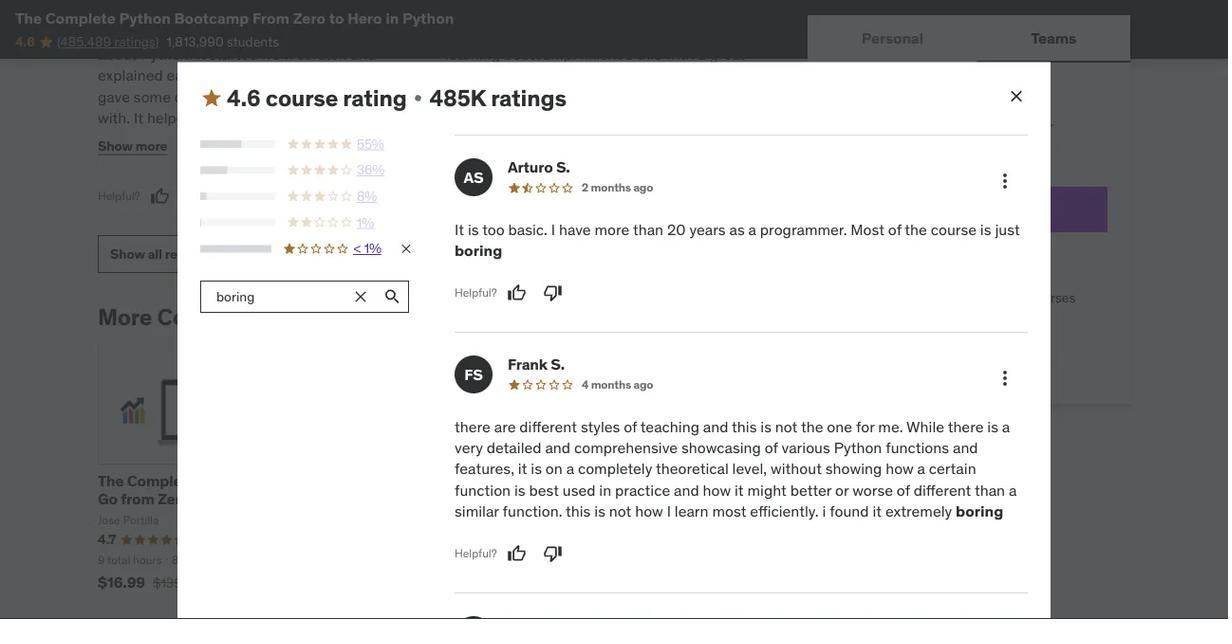 Task type: vqa. For each thing, say whether or not it's contained in the screenshot.
amex icon
no



Task type: describe. For each thing, give the bounding box(es) containing it.
1% button
[[200, 214, 414, 232]]

learning inside python for data science and machine learning bootcamp
[[388, 490, 450, 510]]

learning engagement tools
[[861, 323, 1025, 340]]

(137,092)
[[418, 534, 464, 548]]

finished
[[580, 45, 634, 64]]

2 vertical spatial how
[[635, 502, 663, 522]]

helpful? for mark review by aditya s. as helpful image on the top left
[[445, 132, 488, 147]]

fresh
[[916, 289, 947, 307]]

it down "was"
[[196, 45, 206, 64]]

and inside python for data science and machine learning bootcamp
[[497, 472, 524, 492]]

and up detail.
[[351, 45, 376, 64]]

helpful? for mark review by frank s. as helpful image
[[455, 547, 497, 562]]

helpful? for mark review by arturo s. as helpful icon
[[455, 286, 497, 300]]

1 horizontal spatial zero
[[293, 8, 326, 28]]

various
[[782, 438, 831, 458]]

0 horizontal spatial bootcamp
[[174, 8, 249, 28]]

portilla inside the complete sql bootcamp: go from zero to hero jose portilla
[[123, 514, 159, 529]]

used
[[563, 481, 596, 500]]

more inside it is too basic. i have more than 20 years as a programmer. most of the course is just boring
[[595, 220, 630, 239]]

ago for frank s.
[[634, 378, 654, 392]]

additional actions for review by arturo s. image
[[994, 170, 1017, 193]]

1 there from the left
[[455, 417, 491, 437]]

1 vertical spatial me
[[197, 109, 218, 128]]

demand
[[978, 289, 1026, 307]]

show more
[[98, 138, 167, 155]]

python inside openai python api bootcamp: learn to use ai, gpt, and more!
[[607, 472, 657, 492]]

it up the programming
[[134, 109, 143, 128]]

in up scratch
[[341, 24, 353, 43]]

each
[[167, 66, 199, 86]]

subscribe to this course and 25,000+ top‑rated udemy courses for your organization.
[[831, 116, 1054, 171]]

programmer.
[[760, 220, 847, 239]]

i inside there are different styles of teaching and this is not the one for me. while there is a very detailed and comprehensive showcasing of various python functions and features, it is on a completely theoretical level, without showing how a certain function is best used in practice and how it might better or worse of different than a similar function. this is not how i learn most efficiently. i found it extremely
[[667, 502, 671, 522]]

personal button
[[808, 15, 978, 61]]

0 horizontal spatial some
[[134, 87, 171, 107]]

and up certain
[[953, 438, 979, 458]]

1 horizontal spatial it
[[735, 481, 744, 500]]

the complete sql bootcamp: go from zero to hero link
[[98, 472, 309, 510]]

show for show more
[[98, 138, 133, 155]]

detail.
[[329, 66, 370, 86]]

the complete python bootcamp from zero to hero in python
[[15, 8, 454, 28]]

jose inside the complete sql bootcamp: go from zero to hero jose portilla
[[98, 514, 120, 529]]

jose portilla 4.7 9 total hours $10.99 $94.99
[[551, 514, 649, 593]]

1,813,990 students
[[167, 33, 279, 50]]

and up showcasing
[[703, 417, 729, 437]]

course inside it is too basic. i have more than 20 years as a programmer. most of the course is just boring
[[931, 220, 977, 239]]

from
[[252, 8, 290, 28]]

efficiently.
[[750, 502, 819, 522]]

1 horizontal spatial hero
[[348, 8, 382, 28]]

more
[[98, 303, 152, 332]]

found
[[830, 502, 869, 522]]

is left on
[[531, 460, 542, 479]]

25,000+ inside subscribe to this course and 25,000+ top‑rated udemy courses for your organization.
[[1002, 116, 1054, 133]]

most
[[851, 220, 885, 239]]

might
[[748, 481, 787, 500]]

and right sso
[[891, 357, 913, 374]]

4
[[582, 378, 589, 392]]

go
[[98, 490, 118, 510]]

python for data science and machine learning bootcamp link
[[324, 472, 526, 510]]

this inside this course was really helpful to me in knowing about python. it started from scratch and explained each and every steps in detail. it also gave some of the interesting projects to work with. it helped me to gain some reasonable programming skill in python as a beginner.
[[98, 24, 126, 43]]

1,813,990
[[167, 33, 224, 50]]

just
[[995, 220, 1020, 239]]

a inside this course was really helpful to me in knowing about python. it started from scratch and explained each and every steps in detail. it also gave some of the interesting projects to work with. it helped me to gain some reasonable programming skill in python as a beginner.
[[310, 130, 318, 149]]

for inside there are different styles of teaching and this is not the one for me. while there is a very detailed and comprehensive showcasing of various python functions and features, it is on a completely theoretical level, without showing how a certain function is best used in practice and how it might better or worse of different than a similar function. this is not how i learn most efficiently. i found it extremely
[[856, 417, 875, 437]]

and up medium icon
[[203, 66, 228, 86]]

additional actions for review by frank s. image
[[994, 367, 1017, 390]]

is up level,
[[761, 417, 772, 437]]

2 there from the left
[[948, 417, 984, 437]]

subscribe
[[831, 116, 890, 133]]

data
[[401, 472, 434, 492]]

sso
[[861, 357, 888, 374]]

9 inside jose portilla 4.7 9 total hours $10.99 $94.99
[[551, 553, 558, 568]]

25,000+ fresh & in-demand courses
[[861, 289, 1076, 307]]

it left the also
[[374, 66, 384, 86]]

bootcamp: for hero
[[232, 472, 309, 492]]

by
[[249, 303, 275, 332]]

&
[[950, 289, 958, 307]]

the inside it is too basic. i have more than 20 years as a programmer. most of the course is just boring
[[905, 220, 927, 239]]

4.7 inside jose portilla 4.7 9 total hours $10.99 $94.99
[[551, 532, 569, 549]]

in right skill
[[223, 130, 235, 149]]

8%
[[357, 188, 377, 205]]

steps
[[272, 66, 309, 86]]

1 vertical spatial 25,000+
[[861, 289, 913, 307]]

doctor.
[[558, 24, 605, 43]]

2 vertical spatial it
[[873, 502, 882, 522]]

2 horizontal spatial how
[[886, 460, 914, 479]]

1 horizontal spatial portilla
[[332, 303, 409, 332]]

55%
[[357, 135, 384, 152]]

boring inside it is too basic. i have more than 20 years as a programmer. most of the course is just boring
[[455, 241, 502, 261]]

4.6 for 4.6 course rating
[[227, 84, 261, 112]]

dialog containing 4.6 course rating
[[178, 62, 1051, 620]]

sso and lms integrations
[[861, 357, 1018, 374]]

courses inside subscribe to this course and 25,000+ top‑rated udemy courses for your organization.
[[936, 135, 982, 152]]

s. for arturo s.
[[556, 158, 570, 177]]

2 vertical spatial xsmall image
[[831, 323, 846, 341]]

from inside the complete sql bootcamp: go from zero to hero jose portilla
[[121, 490, 155, 510]]

0 vertical spatial 1%
[[357, 214, 374, 231]]

in up the also
[[386, 8, 399, 28]]

< 1%
[[353, 240, 381, 257]]

this course was really helpful to me in knowing about python. it started from scratch and explained each and every steps in detail. it also gave some of the interesting projects to work with. it helped me to gain some reasonable programming skill in python as a beginner.
[[98, 24, 415, 149]]

the inside there are different styles of teaching and this is not the one for me. while there is a very detailed and comprehensive showcasing of various python functions and features, it is on a completely theoretical level, without showing how a certain function is best used in practice and how it might better or worse of different than a similar function. this is not how i learn most efficiently. i found it extremely
[[801, 417, 824, 437]]

of inside it is too basic. i have more than 20 years as a programmer. most of the course is just boring
[[889, 220, 902, 239]]

sql
[[199, 472, 228, 492]]

all levels
[[476, 553, 524, 568]]

your
[[1005, 135, 1030, 152]]

of up extremely
[[897, 481, 910, 500]]

the for the complete sql bootcamp: go from zero to hero jose portilla
[[98, 472, 124, 492]]

practice
[[615, 481, 670, 500]]

of up level,
[[765, 438, 778, 458]]

me.
[[879, 417, 903, 437]]

4 months ago
[[582, 378, 654, 392]]

(485,489 ratings)
[[57, 33, 159, 50]]

close modal image
[[1007, 87, 1026, 106]]

jose portilla link
[[279, 303, 409, 332]]

0 horizontal spatial not
[[609, 502, 632, 522]]

is left too
[[468, 220, 479, 239]]

there are different styles of teaching and this is not the one for me. while there is a very detailed and comprehensive showcasing of various python functions and features, it is on a completely theoretical level, without showing how a certain function is best used in practice and how it might better or worse of different than a similar function. this is not how i learn most efficiently. i found it extremely
[[455, 417, 1017, 522]]

submit search image
[[383, 288, 402, 307]]

detailed
[[487, 438, 542, 458]]

mark review by frank s. as helpful image
[[508, 545, 527, 564]]

for inside subscribe to this course and 25,000+ top‑rated udemy courses for your organization.
[[985, 135, 1002, 152]]

first
[[679, 24, 705, 43]]

as inside it is too basic. i have more than 20 years as a programmer. most of the course is just boring
[[730, 220, 745, 239]]

0 vertical spatial xsmall image
[[411, 91, 426, 106]]

worse
[[853, 481, 893, 500]]

frank
[[508, 355, 548, 374]]

clear input image
[[351, 288, 370, 307]]

is inside i am a medico, a doctor. this is my first python learning bootcamp. finished this with a great confidence. thank you for excellent teaching.
[[640, 24, 651, 43]]

frank s.
[[508, 355, 565, 374]]

1 9 from the left
[[98, 553, 105, 568]]

also
[[387, 66, 415, 86]]

while
[[907, 417, 945, 437]]

levels
[[491, 553, 524, 568]]

bootcamp.
[[504, 45, 576, 64]]

comprehensive
[[574, 438, 678, 458]]

confidence.
[[445, 66, 524, 86]]

1 horizontal spatial different
[[914, 481, 972, 500]]

function
[[455, 481, 511, 500]]

8% button
[[200, 187, 414, 206]]

science
[[438, 472, 494, 492]]

arturo s.
[[508, 158, 570, 177]]

this down 'used' in the bottom left of the page
[[566, 502, 591, 522]]

$16.99 $139.99
[[98, 574, 201, 593]]

beginner.
[[322, 130, 385, 149]]

is down additional actions for review by frank s. image
[[988, 417, 999, 437]]

styles
[[581, 417, 620, 437]]

1 vertical spatial boring
[[956, 502, 1004, 522]]

with
[[666, 45, 694, 64]]

showing
[[826, 460, 882, 479]]

mark review by frank s. as unhelpful image
[[544, 545, 563, 564]]

knowing
[[357, 24, 414, 43]]

one
[[827, 417, 853, 437]]

mark review by arturo s. as helpful image
[[508, 284, 527, 303]]

ratings)
[[114, 33, 159, 50]]

137092 reviews element
[[418, 533, 464, 549]]

api
[[660, 472, 685, 492]]

mark review by arturo s. as unhelpful image
[[544, 284, 563, 303]]

all
[[148, 246, 162, 263]]

the for the complete python bootcamp from zero to hero in python
[[15, 8, 42, 28]]

tab list containing personal
[[808, 15, 1131, 63]]

9 total hours
[[98, 553, 162, 568]]



Task type: locate. For each thing, give the bounding box(es) containing it.
4.6 for 4.6
[[15, 33, 35, 50]]

complete for python
[[45, 8, 116, 28]]

1%
[[357, 214, 374, 231], [364, 240, 381, 257]]

0 horizontal spatial more
[[135, 138, 167, 155]]

helpful? for mark review by sivasubramanian as helpful image
[[98, 189, 140, 204]]

this up about
[[98, 24, 126, 43]]

1 horizontal spatial the
[[801, 417, 824, 437]]

and up learn
[[674, 481, 699, 500]]

0 vertical spatial how
[[886, 460, 914, 479]]

2 ago from the top
[[634, 378, 654, 392]]

it up "most"
[[735, 481, 744, 500]]

1 vertical spatial the
[[98, 472, 124, 492]]

in down completely
[[599, 481, 612, 500]]

1 ago from the top
[[634, 180, 653, 195]]

how up "most"
[[703, 481, 731, 500]]

for left 'me.'
[[856, 417, 875, 437]]

and inside subscribe to this course and 25,000+ top‑rated udemy courses for your organization.
[[977, 116, 999, 133]]

different up detailed
[[520, 417, 577, 437]]

medico,
[[489, 24, 543, 43]]

medium image
[[200, 87, 223, 110]]

the right most
[[905, 220, 927, 239]]

zero left "sql"
[[158, 490, 190, 510]]

1 vertical spatial not
[[609, 502, 632, 522]]

this inside i am a medico, a doctor. this is my first python learning bootcamp. finished this with a great confidence. thank you for excellent teaching.
[[637, 45, 662, 64]]

portilla down "< 1%"
[[332, 303, 409, 332]]

jose inside jose portilla 4.7 9 total hours $10.99 $94.99
[[551, 514, 573, 529]]

1 horizontal spatial 4.7
[[551, 532, 569, 549]]

1 vertical spatial different
[[914, 481, 972, 500]]

0 vertical spatial ago
[[634, 180, 653, 195]]

there right while
[[948, 417, 984, 437]]

every
[[232, 66, 269, 86]]

is down 'used' in the bottom left of the page
[[595, 502, 606, 522]]

0 vertical spatial i
[[445, 24, 449, 43]]

1 vertical spatial it
[[735, 481, 744, 500]]

machine
[[324, 490, 384, 510]]

0 horizontal spatial the
[[191, 87, 213, 107]]

courses right udemy
[[936, 135, 982, 152]]

1 vertical spatial 4.6
[[227, 84, 261, 112]]

learning
[[445, 45, 500, 64]]

jose right by
[[279, 303, 327, 332]]

0 vertical spatial courses
[[936, 135, 982, 152]]

in
[[386, 8, 399, 28], [341, 24, 353, 43], [313, 66, 325, 86], [223, 130, 235, 149], [599, 481, 612, 500]]

0 vertical spatial from
[[262, 45, 293, 64]]

i left have
[[551, 220, 555, 239]]

fs
[[465, 365, 483, 384]]

2 total from the left
[[560, 553, 584, 568]]

similar
[[455, 502, 499, 522]]

4.6 right medium icon
[[227, 84, 261, 112]]

the inside the complete sql bootcamp: go from zero to hero jose portilla
[[98, 472, 124, 492]]

as inside this course was really helpful to me in knowing about python. it started from scratch and explained each and every steps in detail. it also gave some of the interesting projects to work with. it helped me to gain some reasonable programming skill in python as a beginner.
[[291, 130, 306, 149]]

complete left "sql"
[[127, 472, 196, 492]]

hero up detail.
[[348, 8, 382, 28]]

0 horizontal spatial there
[[455, 417, 491, 437]]

as up 36% button
[[291, 130, 306, 149]]

udemy
[[891, 135, 932, 152]]

1 vertical spatial the
[[905, 220, 927, 239]]

different down certain
[[914, 481, 972, 500]]

1 vertical spatial xsmall image
[[399, 241, 414, 257]]

xsmall image down the also
[[411, 91, 426, 106]]

ai,
[[720, 490, 739, 510]]

months right 2
[[591, 180, 631, 195]]

the
[[15, 8, 42, 28], [98, 472, 124, 492]]

0 horizontal spatial it
[[518, 460, 527, 479]]

not up various on the bottom right
[[776, 417, 798, 437]]

0 vertical spatial as
[[291, 130, 306, 149]]

bootcamp: inside the complete sql bootcamp: go from zero to hero jose portilla
[[232, 472, 309, 492]]

1 horizontal spatial 25,000+
[[1002, 116, 1054, 133]]

mark review by sivasubramanian as helpful image
[[151, 187, 170, 206]]

this
[[637, 45, 662, 64], [908, 116, 930, 133], [732, 417, 757, 437], [566, 502, 591, 522]]

0 vertical spatial learning
[[861, 323, 913, 340]]

mark review by aditya s. as helpful image
[[498, 130, 517, 149]]

2 horizontal spatial portilla
[[576, 514, 612, 529]]

0 vertical spatial hero
[[348, 8, 382, 28]]

lectures down the 137092 reviews element
[[425, 553, 466, 568]]

it down detailed
[[518, 460, 527, 479]]

1 vertical spatial complete
[[127, 472, 196, 492]]

bootcamp:
[[232, 472, 309, 492], [551, 490, 628, 510]]

1 months from the top
[[591, 180, 631, 195]]

there up very
[[455, 417, 491, 437]]

0 vertical spatial boring
[[455, 241, 502, 261]]

complete inside the complete sql bootcamp: go from zero to hero jose portilla
[[127, 472, 196, 492]]

0 horizontal spatial zero
[[158, 490, 190, 510]]

jose
[[279, 303, 327, 332], [98, 514, 120, 529], [551, 514, 573, 529]]

2 this from the left
[[609, 24, 637, 43]]

skill
[[193, 130, 220, 149]]

0 horizontal spatial from
[[121, 490, 155, 510]]

excellent
[[649, 66, 734, 86]]

of right most
[[889, 220, 902, 239]]

bootcamp: inside openai python api bootcamp: learn to use ai, gpt, and more!
[[551, 490, 628, 510]]

1 horizontal spatial boring
[[956, 502, 1004, 522]]

2 months ago
[[582, 180, 653, 195]]

than inside it is too basic. i have more than 20 years as a programmer. most of the course is just boring
[[633, 220, 664, 239]]

jose up mark review by frank s. as unhelpful icon
[[551, 514, 573, 529]]

my
[[655, 24, 675, 43]]

1 lectures from the left
[[188, 553, 229, 568]]

learning up (137,092)
[[388, 490, 450, 510]]

months for arturo s.
[[591, 180, 631, 195]]

features,
[[455, 460, 515, 479]]

portilla
[[332, 303, 409, 332], [123, 514, 159, 529], [576, 514, 612, 529]]

more inside button
[[135, 138, 167, 155]]

2 horizontal spatial jose
[[551, 514, 573, 529]]

0 horizontal spatial 9
[[98, 553, 105, 568]]

4.7 up 9 total hours
[[98, 532, 116, 549]]

hours up $16.99 $139.99
[[133, 553, 162, 568]]

1 hours from the left
[[133, 553, 162, 568]]

organization.
[[831, 154, 907, 171]]

lectures for 165 lectures
[[425, 553, 466, 568]]

0 horizontal spatial courses
[[936, 135, 982, 152]]

for left data
[[378, 472, 398, 492]]

1 vertical spatial i
[[551, 220, 555, 239]]

python for data science and machine learning bootcamp
[[324, 472, 526, 510]]

from
[[262, 45, 293, 64], [121, 490, 155, 510]]

and up additional actions for review by arturo s. image
[[977, 116, 999, 133]]

1 this from the left
[[98, 24, 126, 43]]

boring down certain
[[956, 502, 1004, 522]]

1 horizontal spatial bootcamp
[[453, 490, 526, 510]]

as right years
[[730, 220, 745, 239]]

0 vertical spatial complete
[[45, 8, 116, 28]]

i left learn
[[667, 502, 671, 522]]

more right have
[[595, 220, 630, 239]]

1 horizontal spatial more
[[595, 220, 630, 239]]

not
[[776, 417, 798, 437], [609, 502, 632, 522]]

0 vertical spatial not
[[776, 417, 798, 437]]

i
[[445, 24, 449, 43], [551, 220, 555, 239], [667, 502, 671, 522]]

0 vertical spatial different
[[520, 417, 577, 437]]

the inside this course was really helpful to me in knowing about python. it started from scratch and explained each and every steps in detail. it also gave some of the interesting projects to work with. it helped me to gain some reasonable programming skill in python as a beginner.
[[191, 87, 213, 107]]

165
[[404, 553, 422, 568]]

485k ratings
[[430, 84, 567, 112]]

python inside i am a medico, a doctor. this is my first python learning bootcamp. finished this with a great confidence. thank you for excellent teaching.
[[709, 24, 757, 43]]

2 lectures from the left
[[425, 553, 466, 568]]

tools
[[996, 323, 1025, 340]]

portilla up 9 total hours
[[123, 514, 159, 529]]

0 horizontal spatial jose
[[98, 514, 120, 529]]

0 horizontal spatial portilla
[[123, 514, 159, 529]]

for inside python for data science and machine learning bootcamp
[[378, 472, 398, 492]]

this up showcasing
[[732, 417, 757, 437]]

1 horizontal spatial from
[[262, 45, 293, 64]]

than
[[633, 220, 664, 239], [975, 481, 1006, 500]]

ratings
[[491, 84, 567, 112]]

485k
[[430, 84, 486, 112]]

hero up the 83 lectures
[[211, 490, 245, 510]]

i left am in the top of the page
[[445, 24, 449, 43]]

it inside it is too basic. i have more than 20 years as a programmer. most of the course is just boring
[[455, 220, 464, 239]]

of inside this course was really helpful to me in knowing about python. it started from scratch and explained each and every steps in detail. it also gave some of the interesting projects to work with. it helped me to gain some reasonable programming skill in python as a beginner.
[[175, 87, 188, 107]]

than down certain
[[975, 481, 1006, 500]]

am
[[453, 24, 474, 43]]

reviews
[[165, 246, 212, 263]]

ago right 2
[[634, 180, 653, 195]]

1 horizontal spatial 9
[[551, 553, 558, 568]]

bootcamp down features,
[[453, 490, 526, 510]]

9 up $10.99
[[551, 553, 558, 568]]

jose down go
[[98, 514, 120, 529]]

portilla down 'used' in the bottom left of the page
[[576, 514, 612, 529]]

1 vertical spatial for
[[856, 417, 875, 437]]

1 vertical spatial hero
[[211, 490, 245, 510]]

1 total from the left
[[107, 553, 130, 568]]

i inside it is too basic. i have more than 20 years as a programmer. most of the course is just boring
[[551, 220, 555, 239]]

1 vertical spatial 1%
[[364, 240, 381, 257]]

0 vertical spatial than
[[633, 220, 664, 239]]

1 vertical spatial more
[[595, 220, 630, 239]]

1 horizontal spatial some
[[272, 109, 309, 128]]

165 lectures
[[404, 553, 466, 568]]

the
[[191, 87, 213, 107], [905, 220, 927, 239], [801, 417, 824, 437]]

0 horizontal spatial learning
[[388, 490, 450, 510]]

from inside this course was really helpful to me in knowing about python. it started from scratch and explained each and every steps in detail. it also gave some of the interesting projects to work with. it helped me to gain some reasonable programming skill in python as a beginner.
[[262, 45, 293, 64]]

this inside subscribe to this course and 25,000+ top‑rated udemy courses for your organization.
[[908, 116, 930, 133]]

course inside subscribe to this course and 25,000+ top‑rated udemy courses for your organization.
[[934, 116, 974, 133]]

learn
[[675, 502, 709, 522]]

to inside subscribe to this course and 25,000+ top‑rated udemy courses for your organization.
[[893, 116, 906, 133]]

0 horizontal spatial lectures
[[188, 553, 229, 568]]

0 vertical spatial show
[[98, 138, 133, 155]]

in up projects
[[313, 66, 325, 86]]

1 horizontal spatial the
[[98, 472, 124, 492]]

hours inside jose portilla 4.7 9 total hours $10.99 $94.99
[[586, 553, 615, 568]]

0 vertical spatial it
[[518, 460, 527, 479]]

helpful
[[249, 24, 295, 43]]

total
[[107, 553, 130, 568], [560, 553, 584, 568]]

xsmall image right "< 1%"
[[399, 241, 414, 257]]

and inside openai python api bootcamp: learn to use ai, gpt, and more!
[[587, 509, 613, 528]]

i inside i am a medico, a doctor. this is my first python learning bootcamp. finished this with a great confidence. thank you for excellent teaching.
[[445, 24, 449, 43]]

you
[[581, 66, 612, 86]]

xsmall image up one
[[831, 323, 846, 341]]

i
[[823, 502, 826, 522]]

ago for arturo s.
[[634, 180, 653, 195]]

0 horizontal spatial the
[[15, 8, 42, 28]]

1 horizontal spatial not
[[776, 417, 798, 437]]

0 horizontal spatial for
[[378, 472, 398, 492]]

total up $10.99
[[560, 553, 584, 568]]

teams
[[1031, 28, 1077, 47]]

s. for frank s.
[[551, 355, 565, 374]]

is left just
[[981, 220, 992, 239]]

bootcamp: right "sql"
[[232, 472, 309, 492]]

openai python api bootcamp: learn to use ai, gpt, and more! link
[[551, 472, 754, 528]]

show more button
[[98, 127, 167, 165]]

dialog
[[178, 62, 1051, 620]]

1 vertical spatial learning
[[388, 490, 450, 510]]

0 horizontal spatial hero
[[211, 490, 245, 510]]

2 months from the top
[[591, 378, 631, 392]]

1% right '<'
[[364, 240, 381, 257]]

0 horizontal spatial how
[[635, 502, 663, 522]]

1 horizontal spatial jose
[[279, 303, 327, 332]]

great
[[710, 45, 746, 64]]

0 horizontal spatial 4.7
[[98, 532, 116, 549]]

9 up $16.99
[[98, 553, 105, 568]]

s. right arturo
[[556, 158, 570, 177]]

mark review by aditya s. as unhelpful image
[[534, 130, 553, 149]]

me up scratch
[[316, 24, 338, 43]]

2 vertical spatial for
[[378, 472, 398, 492]]

4.6 left (485,489
[[15, 33, 35, 50]]

2 horizontal spatial the
[[905, 220, 927, 239]]

zero right "from"
[[293, 8, 326, 28]]

it down worse
[[873, 502, 882, 522]]

2 9 from the left
[[551, 553, 558, 568]]

me
[[316, 24, 338, 43], [197, 109, 218, 128]]

complete for sql
[[127, 472, 196, 492]]

2 4.7 from the left
[[551, 532, 569, 549]]

1 horizontal spatial lectures
[[425, 553, 466, 568]]

0 horizontal spatial total
[[107, 553, 130, 568]]

20
[[667, 220, 686, 239]]

total up $16.99
[[107, 553, 130, 568]]

explained
[[98, 66, 163, 86]]

helpful?
[[445, 132, 488, 147], [98, 189, 140, 204], [455, 286, 497, 300], [455, 547, 497, 562]]

83 lectures
[[172, 553, 229, 568]]

1 horizontal spatial how
[[703, 481, 731, 500]]

this inside i am a medico, a doctor. this is my first python learning bootcamp. finished this with a great confidence. thank you for excellent teaching.
[[609, 24, 637, 43]]

and down detailed
[[497, 472, 524, 492]]

to inside openai python api bootcamp: learn to use ai, gpt, and more!
[[674, 490, 689, 510]]

1 4.7 from the left
[[98, 532, 116, 549]]

is left best
[[515, 481, 526, 500]]

xsmall image
[[411, 91, 426, 106], [399, 241, 414, 257], [831, 323, 846, 341]]

in inside there are different styles of teaching and this is not the one for me. while there is a very detailed and comprehensive showcasing of various python functions and features, it is on a completely theoretical level, without showing how a certain function is best used in practice and how it might better or worse of different than a similar function. this is not how i learn most efficiently. i found it extremely
[[599, 481, 612, 500]]

1 vertical spatial zero
[[158, 490, 190, 510]]

reasonable
[[313, 109, 388, 128]]

0 vertical spatial me
[[316, 24, 338, 43]]

s.
[[556, 158, 570, 177], [551, 355, 565, 374]]

top‑rated
[[831, 135, 887, 152]]

rating
[[343, 84, 407, 112]]

not down practice
[[609, 502, 632, 522]]

gpt,
[[551, 509, 584, 528]]

1 horizontal spatial total
[[560, 553, 584, 568]]

0 vertical spatial the
[[15, 8, 42, 28]]

<
[[353, 240, 361, 257]]

the down 'each'
[[191, 87, 213, 107]]

this up udemy
[[908, 116, 930, 133]]

a inside it is too basic. i have more than 20 years as a programmer. most of the course is just boring
[[749, 220, 757, 239]]

i am a medico, a doctor. this is my first python learning bootcamp. finished this with a great confidence. thank you for excellent teaching.
[[445, 24, 757, 107]]

bootcamp: for gpt,
[[551, 490, 628, 510]]

0 horizontal spatial this
[[98, 24, 126, 43]]

the up various on the bottom right
[[801, 417, 824, 437]]

tab list
[[808, 15, 1131, 63]]

1 horizontal spatial complete
[[127, 472, 196, 492]]

1 vertical spatial as
[[730, 220, 745, 239]]

some up 55% button
[[272, 109, 309, 128]]

bootcamp inside python for data science and machine learning bootcamp
[[453, 490, 526, 510]]

is left my
[[640, 24, 651, 43]]

from down helpful
[[262, 45, 293, 64]]

python inside python for data science and machine learning bootcamp
[[324, 472, 375, 492]]

and right gpt,
[[587, 509, 613, 528]]

total inside jose portilla 4.7 9 total hours $10.99 $94.99
[[560, 553, 584, 568]]

zero inside the complete sql bootcamp: go from zero to hero jose portilla
[[158, 490, 190, 510]]

how down functions at the right of page
[[886, 460, 914, 479]]

projects
[[294, 87, 349, 107]]

1 horizontal spatial learning
[[861, 323, 913, 340]]

mark review by sivasubramanian as unhelpful image
[[187, 187, 206, 206]]

it left too
[[455, 220, 464, 239]]

0 horizontal spatial complete
[[45, 8, 116, 28]]

1 vertical spatial months
[[591, 378, 631, 392]]

than left 20
[[633, 220, 664, 239]]

1 horizontal spatial this
[[609, 24, 637, 43]]

on
[[546, 460, 563, 479]]

months for frank s.
[[591, 378, 631, 392]]

basic.
[[508, 220, 548, 239]]

for left your
[[985, 135, 1002, 152]]

2 vertical spatial the
[[801, 417, 824, 437]]

1 vertical spatial how
[[703, 481, 731, 500]]

to inside the complete sql bootcamp: go from zero to hero jose portilla
[[193, 490, 208, 510]]

0 horizontal spatial 25,000+
[[861, 289, 913, 307]]

of up "comprehensive"
[[624, 417, 637, 437]]

and up on
[[545, 438, 571, 458]]

$16.99
[[98, 574, 145, 593]]

1 horizontal spatial courses
[[1029, 289, 1076, 307]]

function.
[[503, 502, 563, 522]]

1 horizontal spatial 4.6
[[227, 84, 261, 112]]

83
[[172, 553, 185, 568]]

1 vertical spatial bootcamp
[[453, 490, 526, 510]]

0 horizontal spatial bootcamp:
[[232, 472, 309, 492]]

1 vertical spatial ago
[[634, 378, 654, 392]]

python inside this course was really helpful to me in knowing about python. it started from scratch and explained each and every steps in detail. it also gave some of the interesting projects to work with. it helped me to gain some reasonable programming skill in python as a beginner.
[[239, 130, 287, 149]]

me up skill
[[197, 109, 218, 128]]

0 horizontal spatial different
[[520, 417, 577, 437]]

25,000+ left fresh
[[861, 289, 913, 307]]

too
[[482, 220, 505, 239]]

bootcamp: down completely
[[551, 490, 628, 510]]

course inside this course was really helpful to me in knowing about python. it started from scratch and explained each and every steps in detail. it also gave some of the interesting projects to work with. it helped me to gain some reasonable programming skill in python as a beginner.
[[130, 24, 175, 43]]

lectures for 83 lectures
[[188, 553, 229, 568]]

for
[[616, 66, 646, 86]]

learning
[[861, 323, 913, 340], [388, 490, 450, 510]]

2 hours from the left
[[586, 553, 615, 568]]

python inside there are different styles of teaching and this is not the one for me. while there is a very detailed and comprehensive showcasing of various python functions and features, it is on a completely theoretical level, without showing how a certain function is best used in practice and how it might better or worse of different than a similar function. this is not how i learn most efficiently. i found it extremely
[[834, 438, 882, 458]]

more courses by jose portilla
[[98, 303, 409, 332]]

complete up (485,489
[[45, 8, 116, 28]]

show for show all reviews
[[110, 246, 145, 263]]

1 horizontal spatial hours
[[586, 553, 615, 568]]

4.6 course rating
[[227, 84, 407, 112]]

show down with.
[[98, 138, 133, 155]]

very
[[455, 438, 483, 458]]

courses right the demand
[[1029, 289, 1076, 307]]

this up finished
[[609, 24, 637, 43]]

$10.99
[[551, 574, 599, 593]]

openai python api bootcamp: learn to use ai, gpt, and more!
[[551, 472, 739, 528]]

Search reviews text field
[[200, 281, 345, 313]]

ago up teaching
[[634, 378, 654, 392]]

xsmall image inside < 1% button
[[399, 241, 414, 257]]

s. right frank
[[551, 355, 565, 374]]

36% button
[[200, 161, 414, 180]]

2 horizontal spatial for
[[985, 135, 1002, 152]]

than inside there are different styles of teaching and this is not the one for me. while there is a very detailed and comprehensive showcasing of various python functions and features, it is on a completely theoretical level, without showing how a certain function is best used in practice and how it might better or worse of different than a similar function. this is not how i learn most efficiently. i found it extremely
[[975, 481, 1006, 500]]

1 horizontal spatial i
[[551, 220, 555, 239]]

boring down too
[[455, 241, 502, 261]]

0 horizontal spatial hours
[[133, 553, 162, 568]]

0 horizontal spatial 4.6
[[15, 33, 35, 50]]

hero inside the complete sql bootcamp: go from zero to hero jose portilla
[[211, 490, 245, 510]]

1 vertical spatial some
[[272, 109, 309, 128]]

students
[[227, 33, 279, 50]]

showcasing
[[682, 438, 761, 458]]

portilla inside jose portilla 4.7 9 total hours $10.99 $94.99
[[576, 514, 612, 529]]



